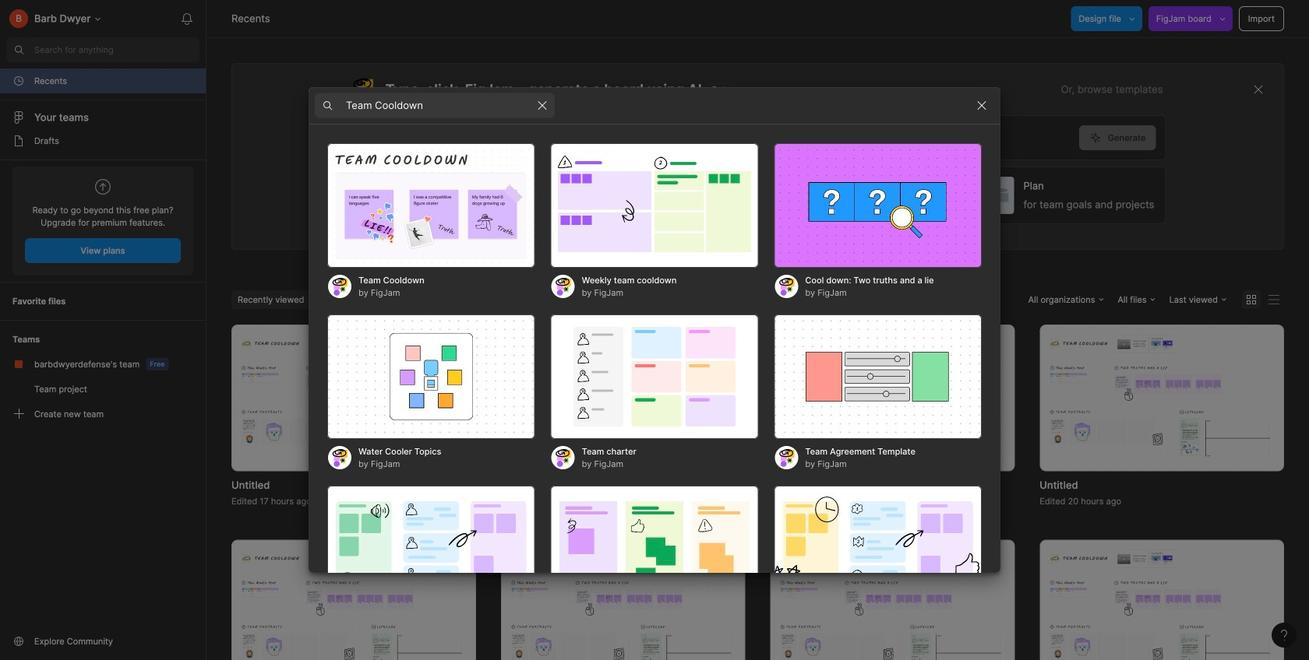 Task type: describe. For each thing, give the bounding box(es) containing it.
cool down: two truths and a lie image
[[774, 143, 982, 268]]

search 32 image
[[6, 37, 31, 62]]

weekly team cooldown image
[[551, 143, 759, 268]]

team charter image
[[551, 315, 759, 440]]

bell 32 image
[[175, 6, 199, 31]]

team cooldown image
[[327, 143, 535, 268]]

team agreement template image
[[774, 315, 982, 440]]

team meeting agenda image
[[774, 486, 982, 611]]

Search templates text field
[[346, 96, 530, 115]]

recent 16 image
[[12, 75, 25, 87]]



Task type: vqa. For each thing, say whether or not it's contained in the screenshot.
BELL 32 image
yes



Task type: locate. For each thing, give the bounding box(es) containing it.
water cooler topics image
[[327, 315, 535, 440]]

Search for anything text field
[[34, 44, 199, 56]]

dialog
[[309, 87, 1001, 661]]

file thumbnail image
[[239, 335, 468, 462], [509, 335, 738, 462], [778, 335, 1007, 462], [1048, 335, 1276, 462], [239, 550, 468, 661], [509, 550, 738, 661], [778, 550, 1007, 661], [1048, 550, 1276, 661]]

community 16 image
[[12, 636, 25, 648]]

team weekly image
[[327, 486, 535, 611]]

team stand up image
[[551, 486, 759, 611]]

Ex: A weekly team meeting, starting with an ice breaker field
[[350, 116, 1079, 160]]

page 16 image
[[12, 135, 25, 147]]



